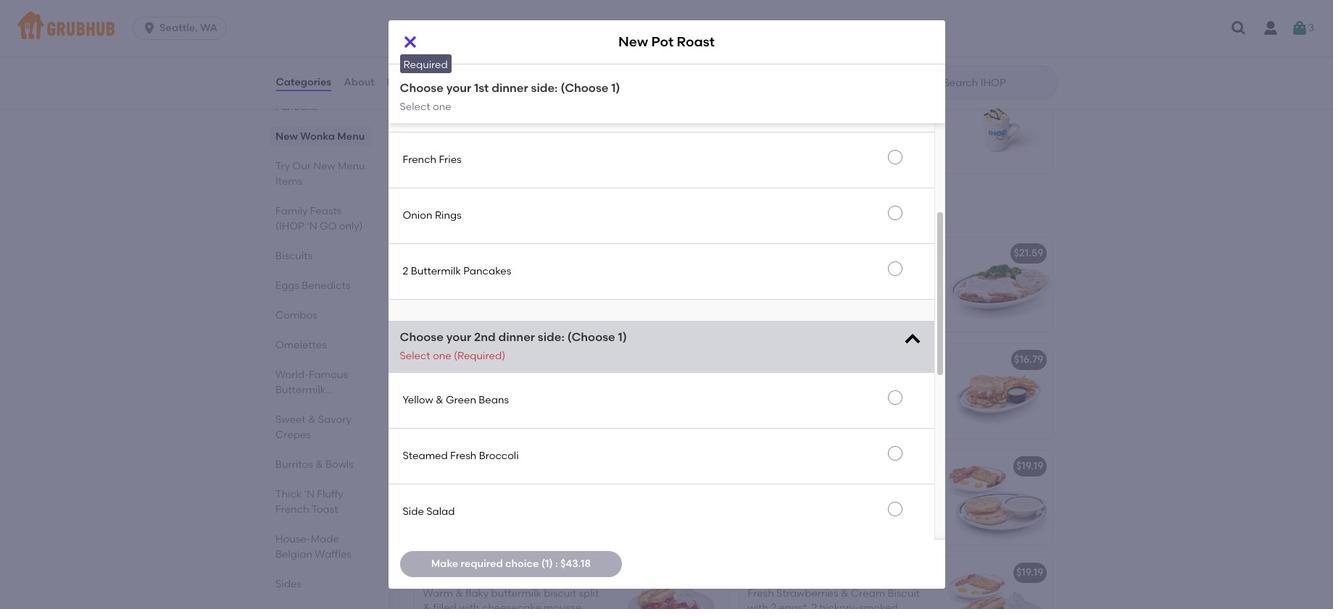 Task type: describe. For each thing, give the bounding box(es) containing it.
strawberries for new fresh strawberries & cream biscuit
[[477, 567, 541, 580]]

strip
[[543, 17, 565, 30]]

side
[[403, 506, 424, 518]]

broccoli
[[479, 450, 519, 462]]

burritos
[[275, 459, 313, 471]]

eggs*, inside the "fresh strawberries & cream biscuit with 2 eggs*, 2 hickory-smoke"
[[779, 603, 809, 610]]

2 vertical spatial menu
[[509, 204, 550, 222]]

only)
[[339, 220, 363, 233]]

eggs benedicts
[[275, 280, 350, 292]]

hatchett
[[315, 86, 359, 98]]

2 strawberry from the left
[[875, 89, 930, 101]]

braised
[[485, 375, 522, 387]]

one for 1st
[[433, 100, 452, 113]]

0 vertical spatial menu
[[337, 131, 364, 143]]

yellow
[[403, 394, 433, 407]]

drizzle for scrumdiddlyumptious strawberry hot chocolate image
[[521, 139, 552, 151]]

1st
[[474, 81, 489, 95]]

hash
[[862, 525, 886, 538]]

seattle, wa button
[[133, 17, 233, 40]]

sausage for with
[[773, 511, 814, 523]]

1 strawberry from the left
[[535, 89, 590, 101]]

rings
[[435, 209, 462, 222]]

toast
[[311, 504, 338, 516]]

0 horizontal spatial svg image
[[902, 330, 923, 350]]

1 chocolate from the left
[[613, 89, 666, 101]]

sharp
[[403, 42, 432, 54]]

red skin mashed potatoes
[[403, 98, 533, 110]]

bowls
[[325, 459, 353, 471]]

battered
[[796, 268, 840, 280]]

with inside the "fresh strawberries & cream biscuit with 2 eggs*, 2 hickory-smoke"
[[748, 603, 769, 610]]

hickory- inside 'warm & flaky buttermilk biscuit served with hearty gravy, 2 eggs*, 2 pork sausage links, 2 hickory- smoked bacon strips & hash browns. *gravy may contain pork.'
[[851, 511, 891, 523]]

hot chocolate flavored with strawberry syrup, topped with whipped topping, a drizzle of chocolate sauce and gold glitter sugar. for scrumdiddlyumptious jr. strawberry hot chocolate image
[[748, 109, 908, 180]]

1 horizontal spatial roast
[[677, 34, 715, 50]]

fancake
[[275, 101, 318, 113]]

jr. magical breakfast medley image
[[619, 0, 728, 67]]

biscuit inside the "fresh strawberries & cream biscuit with 2 eggs*, 2 hickory-smoke"
[[888, 588, 920, 600]]

0 horizontal spatial new pot roast
[[423, 354, 496, 366]]

biscuit for cheesecake
[[544, 588, 577, 600]]

wonka
[[300, 131, 335, 143]]

steamed fresh broccoli
[[403, 450, 519, 462]]

house-made belgian waffles
[[275, 534, 351, 561]]

pork
[[748, 511, 770, 523]]

2 vertical spatial beef
[[423, 389, 445, 402]]

1 down pancake,
[[589, 17, 593, 30]]

topped for scrumdiddlyumptious strawberry hot chocolate image
[[510, 124, 546, 136]]

seattle,
[[160, 22, 198, 34]]

beef for steak
[[842, 268, 865, 280]]

eggs
[[275, 280, 299, 292]]

3
[[1309, 22, 1315, 34]]

0 vertical spatial new pot roast
[[619, 34, 715, 50]]

sweetened
[[423, 283, 477, 295]]

fresh for new fresh strawberries & cream biscuit combo
[[773, 567, 800, 580]]

cream inside the "fresh strawberries & cream biscuit with 2 eggs*, 2 hickory-smoke"
[[851, 588, 886, 600]]

& up served
[[780, 481, 788, 494]]

sharp cheddar mac & cheese
[[403, 42, 553, 54]]

side
[[876, 3, 896, 15]]

warm for warm & flaky buttermilk biscuit served with hearty gravy, 2 eggs*, 2 pork sausage links, 2 hickory- smoked bacon strips & hash browns. *gravy may contain pork.
[[748, 481, 778, 494]]

family
[[275, 205, 307, 218]]

landen hatchett fancake
[[275, 86, 359, 113]]

one for 2nd
[[433, 350, 452, 362]]

new country fried steak
[[748, 247, 872, 260]]

scrambled
[[423, 17, 476, 30]]

creamy
[[490, 297, 527, 310]]

family feasts (ihop 'n go only)
[[275, 205, 363, 233]]

+
[[715, 247, 721, 260]]

(choose for choose your 1st dinner side: (choose 1)
[[561, 81, 609, 95]]

100%
[[423, 268, 449, 280]]

1 horizontal spatial svg image
[[1231, 20, 1248, 37]]

feasts
[[310, 205, 341, 218]]

egg,
[[478, 17, 500, 30]]

new chicken biscuit sandwich image
[[944, 345, 1053, 439]]

side: for 2nd
[[538, 331, 565, 344]]

(1)
[[542, 558, 553, 571]]

& inside 'button'
[[505, 42, 513, 54]]

go
[[319, 220, 336, 233]]

new fresh strawberries & cream biscuit combo
[[748, 567, 988, 580]]

warm & flaky buttermilk biscuit split & filled with cheesecake mousse
[[423, 588, 599, 610]]

new vanilla creamy cold foam cold brew image
[[619, 238, 728, 332]]

may inside a golden-battered beef steak smothered in hearty gravy.  *gravy may contain pork.
[[748, 297, 770, 310]]

sauce for scrumdiddlyumptious jr. strawberry hot chocolate image
[[800, 153, 830, 166]]

cheddar
[[435, 42, 479, 54]]

chocolate inside sliced french toast with a side of strawberries, banana and chocolate dipping sauce.
[[877, 17, 927, 30]]

'n inside family feasts (ihop 'n go only)
[[307, 220, 317, 233]]

0 horizontal spatial vanilla
[[455, 297, 487, 310]]

rich
[[570, 375, 588, 387]]

new country fried steak image
[[944, 238, 1053, 332]]

strawberries inside the "fresh strawberries & cream biscuit with 2 eggs*, 2 hickory-smoke"
[[777, 588, 839, 600]]

reviews button
[[386, 57, 428, 109]]

toast
[[816, 3, 842, 15]]

make required choice (1) : $43.18
[[431, 558, 591, 571]]

syrup, for scrumdiddlyumptious strawberry hot chocolate image
[[478, 124, 507, 136]]

side: for 1st
[[531, 81, 558, 95]]

willy's jr. french toast dippers image
[[944, 0, 1053, 67]]

new fresh strawberries & cream biscuit
[[423, 567, 624, 580]]

& left gravy
[[863, 461, 871, 473]]

choose for choose your 2nd dinner side: (choose 1)
[[400, 331, 444, 344]]

& left bowls
[[315, 459, 323, 471]]

thick
[[275, 489, 301, 501]]

topping, for scrumdiddlyumptious strawberry hot chocolate image
[[468, 139, 510, 151]]

a down scrumdiddlyumptious jr. strawberry hot chocolate at the right top
[[837, 139, 844, 151]]

beans
[[479, 394, 509, 407]]

$16.79
[[1015, 354, 1044, 366]]

1 horizontal spatial svg image
[[401, 33, 419, 51]]

1 left the wonka's
[[423, 3, 427, 15]]

gravy. for beef
[[448, 389, 477, 402]]

and inside the 1 wonka's perfectly purple pancake, 1 scrambled egg, 1 bacon strip and 1 sausage link
[[567, 17, 587, 30]]

benedicts
[[302, 280, 350, 292]]

new breakfast biscuit sandwich image
[[619, 451, 728, 546]]

select for choose your 1st dinner side: (choose 1)
[[400, 100, 430, 113]]

& left :
[[543, 567, 551, 580]]

0 horizontal spatial try our new menu items
[[275, 160, 365, 188]]

sandwich
[[535, 461, 584, 473]]

buttermilk for biscuit
[[816, 481, 866, 494]]

banana
[[814, 17, 853, 30]]

1 horizontal spatial pot
[[652, 34, 674, 50]]

1 right pancake,
[[600, 3, 604, 15]]

smoked
[[748, 525, 787, 538]]

beef for in
[[525, 375, 547, 387]]

wa
[[200, 22, 218, 34]]

topped for scrumdiddlyumptious jr. strawberry hot chocolate image
[[835, 124, 871, 136]]

(choose for choose your 2nd dinner side: (choose 1)
[[567, 331, 615, 344]]

combos
[[275, 310, 317, 322]]

$19.19 for warm & flaky buttermilk biscuit served with hearty gravy, 2 eggs*, 2 pork sausage links, 2 hickory- smoked bacon strips & hash browns. *gravy may contain pork.
[[1017, 461, 1044, 473]]

red skin mashed potatoes button
[[388, 77, 934, 132]]

world-famous buttermilk pancakes sweet & savory crepes
[[275, 369, 351, 442]]

jr.
[[860, 89, 872, 101]]

glitter for scrumdiddlyumptious strawberry hot chocolate image
[[554, 153, 583, 166]]

your for 1st
[[446, 81, 471, 95]]

onion rings
[[403, 209, 462, 222]]

& up filled
[[456, 588, 463, 600]]

'n inside "thick 'n fluffy french toast"
[[304, 489, 314, 501]]

cold right foam
[[584, 247, 608, 260]]

french inside button
[[403, 154, 437, 166]]

warm & flaky buttermilk biscuit served with hearty gravy, 2 eggs*, 2 pork sausage links, 2 hickory- smoked bacon strips & hash browns. *gravy may contain pork.
[[748, 481, 927, 552]]

wonka's
[[429, 3, 470, 15]]

tender slow-braised beef in a rich beef gravy.
[[423, 375, 588, 402]]

foam
[[553, 247, 581, 260]]

choice
[[505, 558, 539, 571]]

choose your 2nd dinner side: (choose 1) select one (required)
[[400, 331, 627, 362]]

1 vertical spatial our
[[439, 204, 467, 222]]

biscuit for 2
[[869, 481, 901, 494]]

scrumdiddlyumptious for scrumdiddlyumptious jr. strawberry hot chocolate
[[748, 89, 858, 101]]

hickory- inside the "fresh strawberries & cream biscuit with 2 eggs*, 2 hickory-smoke"
[[820, 603, 859, 610]]

mac
[[481, 42, 503, 54]]

0 horizontal spatial combo
[[905, 461, 942, 473]]

potatoes
[[489, 98, 533, 110]]

gravy
[[873, 461, 903, 473]]

biscuit down browns.
[[915, 567, 948, 580]]

strawberry for scrumdiddlyumptious jr. strawberry hot chocolate image
[[748, 124, 801, 136]]

french inside sliced french toast with a side of strawberries, banana and chocolate dipping sauce.
[[780, 3, 814, 15]]

biscuit up split
[[590, 567, 624, 580]]

2 chocolate from the left
[[953, 89, 1005, 101]]

100% arabica iced cold brew sweetened with vanilla & topped with a vanilla creamy cold foam.
[[423, 268, 583, 310]]

& inside the "fresh strawberries & cream biscuit with 2 eggs*, 2 hickory-smoke"
[[841, 588, 849, 600]]

about
[[344, 76, 375, 88]]

select for choose your 2nd dinner side: (choose 1)
[[400, 350, 430, 362]]

country
[[773, 247, 813, 260]]

topped inside the 100% arabica iced cold brew sweetened with vanilla & topped with a vanilla creamy cold foam.
[[547, 283, 583, 295]]

steamed
[[403, 450, 448, 462]]

new breakfast biscuit sandwich button
[[414, 451, 728, 546]]

new buttermilk biscuit & gravy combo
[[748, 461, 942, 473]]

sauce for scrumdiddlyumptious strawberry hot chocolate image
[[475, 153, 505, 166]]

1 right "egg,"
[[503, 17, 506, 30]]

strawberries for new fresh strawberries & cream biscuit combo
[[802, 567, 866, 580]]

dipping
[[748, 32, 786, 44]]

biscuit up gravy,
[[827, 461, 860, 473]]

new buttermilk biscuit & gravy combo image
[[944, 451, 1053, 546]]

cheesecake
[[482, 603, 541, 610]]

1 vertical spatial try our new menu items
[[412, 204, 596, 222]]

1 horizontal spatial brew
[[610, 247, 635, 260]]

eggs*, inside 'warm & flaky buttermilk biscuit served with hearty gravy, 2 eggs*, 2 pork sausage links, 2 hickory- smoked bacon strips & hash browns. *gravy may contain pork.'
[[881, 496, 911, 508]]

a down potatoes
[[512, 139, 519, 151]]

vanilla
[[448, 247, 482, 260]]

*gravy inside a golden-battered beef steak smothered in hearty gravy.  *gravy may contain pork.
[[881, 283, 915, 295]]

1 horizontal spatial items
[[554, 204, 596, 222]]



Task type: vqa. For each thing, say whether or not it's contained in the screenshot.
hearty for flaky
yes



Task type: locate. For each thing, give the bounding box(es) containing it.
'n
[[307, 220, 317, 233], [304, 489, 314, 501]]

syrup, down scrumdiddlyumptious jr. strawberry hot chocolate at the right top
[[803, 124, 832, 136]]

1 vertical spatial choose
[[400, 331, 444, 344]]

buttermilk inside world-famous buttermilk pancakes sweet & savory crepes
[[275, 384, 325, 397]]

$19.19 for fresh strawberries & cream biscuit with 2 eggs*, 2 hickory-smoke
[[1017, 567, 1044, 580]]

menu inside "try our new menu items"
[[338, 160, 365, 173]]

1 sugar. from the left
[[423, 168, 453, 180]]

try inside "try our new menu items"
[[275, 160, 290, 173]]

hearty up links,
[[806, 496, 838, 508]]

select down reviews
[[400, 100, 430, 113]]

biscuit inside warm & flaky buttermilk biscuit split & filled with cheesecake mousse
[[544, 588, 577, 600]]

1 one from the top
[[433, 100, 452, 113]]

flaky for filled
[[466, 588, 489, 600]]

1 horizontal spatial eggs*,
[[881, 496, 911, 508]]

scrumdiddlyumptious jr. strawberry hot chocolate
[[748, 89, 1005, 101]]

0 vertical spatial side:
[[531, 81, 558, 95]]

new fresh strawberries & cream biscuit combo image
[[944, 558, 1053, 610]]

try left rings
[[412, 204, 435, 222]]

cream
[[553, 567, 588, 580], [878, 567, 913, 580], [851, 588, 886, 600]]

0 horizontal spatial syrup,
[[478, 124, 507, 136]]

items up family
[[275, 175, 302, 188]]

1) inside "choose your 2nd dinner side: (choose 1) select one (required)"
[[618, 331, 627, 344]]

gravy,
[[840, 496, 870, 508]]

0 vertical spatial vanilla
[[502, 283, 534, 295]]

choose inside "choose your 1st dinner side: (choose 1) select one"
[[400, 81, 444, 95]]

1 select from the top
[[400, 100, 430, 113]]

one inside "choose your 1st dinner side: (choose 1) select one"
[[433, 100, 452, 113]]

served
[[748, 496, 781, 508]]

warm up filled
[[423, 588, 453, 600]]

steak
[[843, 247, 872, 260]]

may down "smothered"
[[748, 297, 770, 310]]

vanilla
[[502, 283, 534, 295], [455, 297, 487, 310]]

chocolate down sharp cheddar mac & cheese 'button'
[[613, 89, 666, 101]]

biscuit right breakfast
[[499, 461, 532, 473]]

2 gold from the left
[[855, 153, 877, 166]]

drizzle for scrumdiddlyumptious jr. strawberry hot chocolate image
[[846, 139, 877, 151]]

dinner for 1st
[[492, 81, 528, 95]]

2 inside button
[[403, 265, 408, 278]]

buttermilk inside button
[[411, 265, 461, 278]]

french inside "thick 'n fluffy french toast"
[[275, 504, 309, 516]]

house-
[[275, 534, 311, 546]]

strawberries down new fresh strawberries & cream biscuit combo at the bottom right
[[777, 588, 839, 600]]

side:
[[531, 81, 558, 95], [538, 331, 565, 344]]

steamed fresh broccoli button
[[388, 429, 934, 484]]

onion
[[403, 209, 433, 222]]

whipped for scrumdiddlyumptious jr. strawberry hot chocolate image
[[748, 139, 791, 151]]

gold for scrumdiddlyumptious jr. strawberry hot chocolate image
[[855, 153, 877, 166]]

fresh inside the "fresh strawberries & cream biscuit with 2 eggs*, 2 hickory-smoke"
[[748, 588, 774, 600]]

flavored for scrumdiddlyumptious jr. strawberry hot chocolate image
[[821, 109, 861, 122]]

try up family
[[275, 160, 290, 173]]

drizzle down jr.
[[846, 139, 877, 151]]

(ihop
[[275, 220, 304, 233]]

buttermilk inside warm & flaky buttermilk biscuit split & filled with cheesecake mousse
[[491, 588, 542, 600]]

choose up red
[[400, 81, 444, 95]]

2 horizontal spatial french
[[780, 3, 814, 15]]

1 horizontal spatial buttermilk
[[411, 265, 461, 278]]

1 horizontal spatial combo
[[951, 567, 988, 580]]

with inside warm & flaky buttermilk biscuit split & filled with cheesecake mousse
[[459, 603, 480, 610]]

new pot roast up red skin mashed potatoes button
[[619, 34, 715, 50]]

0 horizontal spatial sausage
[[423, 32, 465, 44]]

new pot roast image
[[619, 345, 728, 439]]

1 horizontal spatial topped
[[547, 283, 583, 295]]

french fries button
[[388, 133, 934, 188]]

pancakes inside button
[[464, 265, 511, 278]]

$5.87 +
[[690, 247, 721, 260]]

one right red
[[433, 100, 452, 113]]

1 scrumdiddlyumptious from the left
[[423, 89, 533, 101]]

french
[[780, 3, 814, 15], [403, 154, 437, 166], [275, 504, 309, 516]]

new pot roast up slow-
[[423, 354, 496, 366]]

hickory- down new fresh strawberries & cream biscuit combo at the bottom right
[[820, 603, 859, 610]]

$5.87
[[690, 247, 715, 260]]

0 vertical spatial in
[[804, 283, 812, 295]]

& right mac on the left of page
[[505, 42, 513, 54]]

(choose inside "choose your 1st dinner side: (choose 1) select one"
[[561, 81, 609, 95]]

pork. down hash on the right bottom of page
[[849, 540, 873, 552]]

1 strawberry from the left
[[423, 124, 476, 136]]

dinner up potatoes
[[492, 81, 528, 95]]

try our new menu items up creamy
[[412, 204, 596, 222]]

gold down jr.
[[855, 153, 877, 166]]

0 vertical spatial eggs*,
[[881, 496, 911, 508]]

biscuit down new fresh strawberries & cream biscuit combo at the bottom right
[[888, 588, 920, 600]]

0 horizontal spatial pancakes
[[275, 400, 323, 412]]

1 flavored from the left
[[496, 109, 536, 122]]

side: down cold
[[538, 331, 565, 344]]

& inside the 100% arabica iced cold brew sweetened with vanilla & topped with a vanilla creamy cold foam.
[[537, 283, 544, 295]]

new vanilla creamy cold foam cold brew
[[423, 247, 635, 260]]

cold inside the 100% arabica iced cold brew sweetened with vanilla & topped with a vanilla creamy cold foam.
[[517, 268, 541, 280]]

bacon down purple
[[509, 17, 541, 30]]

try our new menu items down new wonka menu
[[275, 160, 365, 188]]

sausage up smoked
[[773, 511, 814, 523]]

in inside tender slow-braised beef in a rich beef gravy.
[[550, 375, 558, 387]]

1 horizontal spatial glitter
[[879, 153, 908, 166]]

beef inside a golden-battered beef steak smothered in hearty gravy.  *gravy may contain pork.
[[842, 268, 865, 280]]

a golden-battered beef steak smothered in hearty gravy.  *gravy may contain pork.
[[748, 268, 915, 310]]

1 vertical spatial try
[[412, 204, 435, 222]]

choose for choose your 1st dinner side: (choose 1)
[[400, 81, 444, 95]]

1 vertical spatial your
[[446, 331, 471, 344]]

cream right (1)
[[553, 567, 588, 580]]

buttermilk down world-
[[275, 384, 325, 397]]

contain down "smothered"
[[772, 297, 810, 310]]

Search IHOP search field
[[942, 76, 1053, 90]]

1 horizontal spatial chocolate
[[953, 89, 1005, 101]]

2 topping, from the left
[[793, 139, 835, 151]]

0 vertical spatial dinner
[[492, 81, 528, 95]]

2 scrumdiddlyumptious from the left
[[748, 89, 858, 101]]

1 whipped from the left
[[423, 139, 466, 151]]

1 vertical spatial pancakes
[[275, 400, 323, 412]]

bacon inside 'warm & flaky buttermilk biscuit served with hearty gravy, 2 eggs*, 2 pork sausage links, 2 hickory- smoked bacon strips & hash browns. *gravy may contain pork.'
[[789, 525, 821, 538]]

buttermilk for 2
[[411, 265, 461, 278]]

tender
[[423, 375, 457, 387]]

2 whipped from the left
[[748, 139, 791, 151]]

1
[[423, 3, 427, 15], [600, 3, 604, 15], [503, 17, 506, 30], [589, 17, 593, 30]]

slow-
[[459, 375, 485, 387]]

menu down new wonka menu
[[338, 160, 365, 173]]

green
[[446, 394, 476, 407]]

beef down tender
[[423, 389, 445, 402]]

warm
[[748, 481, 778, 494], [423, 588, 453, 600]]

perfectly
[[473, 3, 516, 15]]

1 vertical spatial (choose
[[567, 331, 615, 344]]

fresh inside 'steamed fresh broccoli' button
[[450, 450, 477, 462]]

cream down browns.
[[878, 567, 913, 580]]

1 horizontal spatial *gravy
[[881, 283, 915, 295]]

pancakes up the sweet
[[275, 400, 323, 412]]

iced
[[493, 268, 515, 280]]

scrumdiddlyumptious jr. strawberry hot chocolate image
[[944, 79, 1053, 174]]

sausage inside the 1 wonka's perfectly purple pancake, 1 scrambled egg, 1 bacon strip and 1 sausage link
[[423, 32, 465, 44]]

items inside "try our new menu items"
[[275, 175, 302, 188]]

of down scrumdiddlyumptious jr. strawberry hot chocolate at the right top
[[879, 139, 889, 151]]

bacon
[[509, 17, 541, 30], [789, 525, 821, 538]]

1 your from the top
[[446, 81, 471, 95]]

cream for new fresh strawberries & cream biscuit combo
[[878, 567, 913, 580]]

warm for warm & flaky buttermilk biscuit split & filled with cheesecake mousse
[[423, 588, 453, 600]]

our right onion
[[439, 204, 467, 222]]

select
[[400, 100, 430, 113], [400, 350, 430, 362]]

2 drizzle from the left
[[846, 139, 877, 151]]

your
[[446, 81, 471, 95], [446, 331, 471, 344]]

in inside a golden-battered beef steak smothered in hearty gravy.  *gravy may contain pork.
[[804, 283, 812, 295]]

buttermilk up sweetened
[[411, 265, 461, 278]]

2 glitter from the left
[[879, 153, 908, 166]]

sides
[[275, 579, 301, 591]]

and inside sliced french toast with a side of strawberries, banana and chocolate dipping sauce.
[[855, 17, 875, 30]]

side salad button
[[388, 485, 934, 540]]

select inside "choose your 1st dinner side: (choose 1) select one"
[[400, 100, 430, 113]]

flaky for hearty
[[791, 481, 814, 494]]

french up 'strawberries,'
[[780, 3, 814, 15]]

1)
[[612, 81, 620, 95], [618, 331, 627, 344]]

flavored down jr.
[[821, 109, 861, 122]]

a down sweetened
[[446, 297, 453, 310]]

sausage inside 'warm & flaky buttermilk biscuit served with hearty gravy, 2 eggs*, 2 pork sausage links, 2 hickory- smoked bacon strips & hash browns. *gravy may contain pork.'
[[773, 511, 814, 523]]

biscuit inside 'warm & flaky buttermilk biscuit served with hearty gravy, 2 eggs*, 2 pork sausage links, 2 hickory- smoked bacon strips & hash browns. *gravy may contain pork.'
[[869, 481, 901, 494]]

0 vertical spatial combo
[[905, 461, 942, 473]]

french left fries
[[403, 154, 437, 166]]

a left rich
[[561, 375, 567, 387]]

0 horizontal spatial beef
[[423, 389, 445, 402]]

dinner inside "choose your 1st dinner side: (choose 1) select one"
[[492, 81, 528, 95]]

flavored for scrumdiddlyumptious strawberry hot chocolate image
[[496, 109, 536, 122]]

1 $19.19 from the top
[[1017, 461, 1044, 473]]

0 vertical spatial may
[[748, 297, 770, 310]]

1) inside "choose your 1st dinner side: (choose 1) select one"
[[612, 81, 620, 95]]

famous
[[309, 369, 348, 381]]

may inside 'warm & flaky buttermilk biscuit served with hearty gravy, 2 eggs*, 2 pork sausage links, 2 hickory- smoked bacon strips & hash browns. *gravy may contain pork.'
[[784, 540, 806, 552]]

2 choose from the top
[[400, 331, 444, 344]]

scrumdiddlyumptious strawberry hot chocolate image
[[619, 79, 728, 174]]

& down new fresh strawberries & cream biscuit combo at the bottom right
[[841, 588, 849, 600]]

2 vertical spatial french
[[275, 504, 309, 516]]

svg image left seattle,
[[142, 21, 157, 36]]

fresh for new fresh strawberries & cream biscuit
[[448, 567, 475, 580]]

1 vertical spatial contain
[[809, 540, 846, 552]]

& left filled
[[423, 603, 431, 610]]

topped up foam.
[[547, 283, 583, 295]]

pancakes down creamy
[[464, 265, 511, 278]]

omelettes
[[275, 339, 327, 352]]

3 button
[[1291, 15, 1315, 41]]

onion rings button
[[388, 189, 934, 244]]

1 vertical spatial brew
[[543, 268, 567, 280]]

sliced french toast with a side of strawberries, banana and chocolate dipping sauce. button
[[739, 0, 1053, 67]]

1 vertical spatial flaky
[[466, 588, 489, 600]]

& left hash on the right bottom of page
[[852, 525, 860, 538]]

flaky inside warm & flaky buttermilk biscuit split & filled with cheesecake mousse
[[466, 588, 489, 600]]

1 horizontal spatial buttermilk
[[816, 481, 866, 494]]

brew inside the 100% arabica iced cold brew sweetened with vanilla & topped with a vanilla creamy cold foam.
[[543, 268, 567, 280]]

pot up red skin mashed potatoes button
[[652, 34, 674, 50]]

contain
[[772, 297, 810, 310], [809, 540, 846, 552]]

& inside world-famous buttermilk pancakes sweet & savory crepes
[[308, 414, 315, 426]]

gravy. down steak
[[849, 283, 879, 295]]

hot chocolate flavored with strawberry syrup, topped with whipped topping, a drizzle of chocolate sauce and gold glitter sugar. for scrumdiddlyumptious strawberry hot chocolate image
[[423, 109, 583, 180]]

1 vertical spatial beef
[[525, 375, 547, 387]]

of for scrumdiddlyumptious jr. strawberry hot chocolate image
[[879, 139, 889, 151]]

1 vertical spatial 'n
[[304, 489, 314, 501]]

svg image inside the 3 button
[[1291, 20, 1309, 37]]

strawberry right potatoes
[[535, 89, 590, 101]]

main navigation navigation
[[0, 0, 1334, 57]]

1 vertical spatial 1)
[[618, 331, 627, 344]]

gravy. inside tender slow-braised beef in a rich beef gravy.
[[448, 389, 477, 402]]

2 your from the top
[[446, 331, 471, 344]]

cold
[[530, 297, 551, 310]]

0 horizontal spatial chocolate
[[613, 89, 666, 101]]

0 vertical spatial our
[[292, 160, 311, 173]]

1 horizontal spatial whipped
[[748, 139, 791, 151]]

1 vertical spatial side:
[[538, 331, 565, 344]]

chocolate left $3.23
[[953, 89, 1005, 101]]

cream for new fresh strawberries & cream biscuit
[[553, 567, 588, 580]]

buttermilk up cheesecake
[[491, 588, 542, 600]]

(choose
[[561, 81, 609, 95], [567, 331, 615, 344]]

beef right braised
[[525, 375, 547, 387]]

2 one from the top
[[433, 350, 452, 362]]

cheese
[[515, 42, 553, 54]]

our down wonka
[[292, 160, 311, 173]]

pancakes inside world-famous buttermilk pancakes sweet & savory crepes
[[275, 400, 323, 412]]

warm inside warm & flaky buttermilk biscuit split & filled with cheesecake mousse
[[423, 588, 453, 600]]

split
[[579, 588, 599, 600]]

a left side
[[867, 3, 874, 15]]

landen
[[275, 86, 313, 98]]

with inside sliced french toast with a side of strawberries, banana and chocolate dipping sauce.
[[844, 3, 865, 15]]

1 horizontal spatial topping,
[[793, 139, 835, 151]]

a inside the 100% arabica iced cold brew sweetened with vanilla & topped with a vanilla creamy cold foam.
[[446, 297, 453, 310]]

of inside sliced french toast with a side of strawberries, banana and chocolate dipping sauce.
[[899, 3, 909, 15]]

skin
[[425, 98, 445, 110]]

0 horizontal spatial eggs*,
[[779, 603, 809, 610]]

french down the thick
[[275, 504, 309, 516]]

1) for choose your 1st dinner side: (choose 1)
[[612, 81, 620, 95]]

0 vertical spatial gravy.
[[849, 283, 879, 295]]

*gravy inside 'warm & flaky buttermilk biscuit served with hearty gravy, 2 eggs*, 2 pork sausage links, 2 hickory- smoked bacon strips & hash browns. *gravy may contain pork.'
[[748, 540, 782, 552]]

hearty inside 'warm & flaky buttermilk biscuit served with hearty gravy, 2 eggs*, 2 pork sausage links, 2 hickory- smoked bacon strips & hash browns. *gravy may contain pork.'
[[806, 496, 838, 508]]

buttermilk up served
[[773, 461, 824, 473]]

(choose down foam.
[[567, 331, 615, 344]]

& down hash on the right bottom of page
[[868, 567, 876, 580]]

contain inside 'warm & flaky buttermilk biscuit served with hearty gravy, 2 eggs*, 2 pork sausage links, 2 hickory- smoked bacon strips & hash browns. *gravy may contain pork.'
[[809, 540, 846, 552]]

1 horizontal spatial vanilla
[[502, 283, 534, 295]]

1 wonka's perfectly purple pancake, 1 scrambled egg, 1 bacon strip and 1 sausage link
[[423, 3, 604, 44]]

1 topping, from the left
[[468, 139, 510, 151]]

our inside "try our new menu items"
[[292, 160, 311, 173]]

side: inside "choose your 2nd dinner side: (choose 1) select one (required)"
[[538, 331, 565, 344]]

0 vertical spatial select
[[400, 100, 430, 113]]

new inside button
[[423, 461, 446, 473]]

1 hot chocolate flavored with strawberry syrup, topped with whipped topping, a drizzle of chocolate sauce and gold glitter sugar. from the left
[[423, 109, 583, 180]]

warm inside 'warm & flaky buttermilk biscuit served with hearty gravy, 2 eggs*, 2 pork sausage links, 2 hickory- smoked bacon strips & hash browns. *gravy may contain pork.'
[[748, 481, 778, 494]]

0 vertical spatial buttermilk
[[816, 481, 866, 494]]

2 hot chocolate flavored with strawberry syrup, topped with whipped topping, a drizzle of chocolate sauce and gold glitter sugar. from the left
[[748, 109, 908, 180]]

and
[[567, 17, 587, 30], [855, 17, 875, 30], [508, 153, 527, 166], [833, 153, 852, 166]]

0 horizontal spatial of
[[555, 139, 564, 151]]

flaky down 'new buttermilk biscuit & gravy combo'
[[791, 481, 814, 494]]

1 vertical spatial eggs*,
[[779, 603, 809, 610]]

1 vertical spatial select
[[400, 350, 430, 362]]

$43.18
[[561, 558, 591, 571]]

bacon down links,
[[789, 525, 821, 538]]

1 vertical spatial hearty
[[806, 496, 838, 508]]

smothered
[[748, 283, 801, 295]]

your for 2nd
[[446, 331, 471, 344]]

& right the sweet
[[308, 414, 315, 426]]

in left rich
[[550, 375, 558, 387]]

bacon inside the 1 wonka's perfectly purple pancake, 1 scrambled egg, 1 bacon strip and 1 sausage link
[[509, 17, 541, 30]]

items up foam
[[554, 204, 596, 222]]

topped
[[510, 124, 546, 136], [835, 124, 871, 136], [547, 283, 583, 295]]

gold for scrumdiddlyumptious strawberry hot chocolate image
[[530, 153, 552, 166]]

gravy. inside a golden-battered beef steak smothered in hearty gravy.  *gravy may contain pork.
[[849, 283, 879, 295]]

topped down potatoes
[[510, 124, 546, 136]]

2 horizontal spatial beef
[[842, 268, 865, 280]]

hearty down battered
[[815, 283, 847, 295]]

yellow & green beans button
[[388, 373, 934, 428]]

topping, for scrumdiddlyumptious jr. strawberry hot chocolate image
[[793, 139, 835, 151]]

0 vertical spatial 1)
[[612, 81, 620, 95]]

svg image
[[1231, 20, 1248, 37], [1291, 20, 1309, 37], [902, 330, 923, 350]]

flavored down the scrumdiddlyumptious strawberry hot chocolate
[[496, 109, 536, 122]]

of for scrumdiddlyumptious strawberry hot chocolate image
[[555, 139, 564, 151]]

2 horizontal spatial buttermilk
[[773, 461, 824, 473]]

buttermilk
[[816, 481, 866, 494], [491, 588, 542, 600]]

your inside "choose your 1st dinner side: (choose 1) select one"
[[446, 81, 471, 95]]

(choose inside "choose your 2nd dinner side: (choose 1) select one (required)"
[[567, 331, 615, 344]]

1 vertical spatial roast
[[467, 354, 496, 366]]

*gravy
[[881, 283, 915, 295], [748, 540, 782, 552]]

1 horizontal spatial bacon
[[789, 525, 821, 538]]

cold down 'new vanilla creamy cold foam cold brew'
[[517, 268, 541, 280]]

1 drizzle from the left
[[521, 139, 552, 151]]

2
[[403, 265, 408, 278], [873, 496, 878, 508], [913, 496, 919, 508], [843, 511, 849, 523], [771, 603, 777, 610], [812, 603, 817, 610]]

foam.
[[554, 297, 582, 310]]

side: inside "choose your 1st dinner side: (choose 1) select one"
[[531, 81, 558, 95]]

gravy. for hearty
[[849, 283, 879, 295]]

sausage for scrambled
[[423, 32, 465, 44]]

1 vertical spatial hickory-
[[820, 603, 859, 610]]

scrumdiddlyumptious for scrumdiddlyumptious strawberry hot chocolate
[[423, 89, 533, 101]]

dinner inside "choose your 2nd dinner side: (choose 1) select one (required)"
[[499, 331, 535, 344]]

1 vertical spatial in
[[550, 375, 558, 387]]

contain inside a golden-battered beef steak smothered in hearty gravy.  *gravy may contain pork.
[[772, 297, 810, 310]]

1 vertical spatial dinner
[[499, 331, 535, 344]]

1 horizontal spatial try
[[412, 204, 435, 222]]

in down battered
[[804, 283, 812, 295]]

fries
[[439, 154, 462, 166]]

drizzle
[[521, 139, 552, 151], [846, 139, 877, 151]]

new fresh strawberries & cream biscuit image
[[619, 558, 728, 610]]

0 vertical spatial brew
[[610, 247, 635, 260]]

1 horizontal spatial in
[[804, 283, 812, 295]]

a inside tender slow-braised beef in a rich beef gravy.
[[561, 375, 567, 387]]

1 horizontal spatial pork.
[[849, 540, 873, 552]]

1 horizontal spatial our
[[439, 204, 467, 222]]

select inside "choose your 2nd dinner side: (choose 1) select one (required)"
[[400, 350, 430, 362]]

pork.
[[812, 297, 837, 310], [849, 540, 873, 552]]

creamy
[[484, 247, 524, 260]]

browns.
[[889, 525, 927, 538]]

strawberries up warm & flaky buttermilk biscuit split & filled with cheesecake mousse
[[477, 567, 541, 580]]

brew down "onion rings" button on the top
[[610, 247, 635, 260]]

'n right the thick
[[304, 489, 314, 501]]

cold for foam
[[527, 247, 550, 260]]

try our new menu items
[[275, 160, 365, 188], [412, 204, 596, 222]]

1 horizontal spatial biscuit
[[869, 481, 901, 494]]

dinner right 2nd
[[499, 331, 535, 344]]

make
[[431, 558, 458, 571]]

whipped for scrumdiddlyumptious strawberry hot chocolate image
[[423, 139, 466, 151]]

0 horizontal spatial may
[[748, 297, 770, 310]]

svg image
[[142, 21, 157, 36], [401, 33, 419, 51]]

2 sugar. from the left
[[748, 168, 778, 180]]

2 horizontal spatial topped
[[835, 124, 871, 136]]

1 horizontal spatial french
[[403, 154, 437, 166]]

syrup, for scrumdiddlyumptious jr. strawberry hot chocolate image
[[803, 124, 832, 136]]

svg image up required
[[401, 33, 419, 51]]

strawberries up the "fresh strawberries & cream biscuit with 2 eggs*, 2 hickory-smoke"
[[802, 567, 866, 580]]

french fries
[[403, 154, 462, 166]]

cold for brew
[[517, 268, 541, 280]]

0 horizontal spatial biscuit
[[544, 588, 577, 600]]

scrumdiddlyumptious strawberry hot chocolate
[[423, 89, 666, 101]]

1 glitter from the left
[[554, 153, 583, 166]]

sweet
[[275, 414, 305, 426]]

fresh strawberries & cream biscuit with 2 eggs*, 2 hickory-smoke
[[748, 588, 924, 610]]

2 sauce from the left
[[800, 153, 830, 166]]

0 vertical spatial $19.19
[[1017, 461, 1044, 473]]

2 select from the top
[[400, 350, 430, 362]]

1) for choose your 2nd dinner side: (choose 1)
[[618, 331, 627, 344]]

brew down foam
[[543, 268, 567, 280]]

0 vertical spatial (choose
[[561, 81, 609, 95]]

0 vertical spatial choose
[[400, 81, 444, 95]]

svg image inside seattle, wa button
[[142, 21, 157, 36]]

buttermilk up gravy,
[[816, 481, 866, 494]]

2 syrup, from the left
[[803, 124, 832, 136]]

1 horizontal spatial flavored
[[821, 109, 861, 122]]

flaky inside 'warm & flaky buttermilk biscuit served with hearty gravy, 2 eggs*, 2 pork sausage links, 2 hickory- smoked bacon strips & hash browns. *gravy may contain pork.'
[[791, 481, 814, 494]]

pork. inside 'warm & flaky buttermilk biscuit served with hearty gravy, 2 eggs*, 2 pork sausage links, 2 hickory- smoked bacon strips & hash browns. *gravy may contain pork.'
[[849, 540, 873, 552]]

with
[[844, 3, 865, 15], [539, 109, 559, 122], [863, 109, 884, 122], [548, 124, 569, 136], [873, 124, 894, 136], [479, 283, 500, 295], [423, 297, 444, 310], [783, 496, 804, 508], [459, 603, 480, 610], [748, 603, 769, 610]]

0 vertical spatial try
[[275, 160, 290, 173]]

biscuit inside new breakfast biscuit sandwich button
[[499, 461, 532, 473]]

2 $19.19 from the top
[[1017, 567, 1044, 580]]

& inside "button"
[[436, 394, 443, 407]]

0 vertical spatial contain
[[772, 297, 810, 310]]

hearty for battered
[[815, 283, 847, 295]]

roast up slow-
[[467, 354, 496, 366]]

dinner for 2nd
[[499, 331, 535, 344]]

buttermilk for new
[[773, 461, 824, 473]]

vanilla up "creamy"
[[502, 283, 534, 295]]

& up cold
[[537, 283, 544, 295]]

a inside sliced french toast with a side of strawberries, banana and chocolate dipping sauce.
[[867, 3, 874, 15]]

1 syrup, from the left
[[478, 124, 507, 136]]

glitter down scrumdiddlyumptious jr. strawberry hot chocolate at the right top
[[879, 153, 908, 166]]

links,
[[817, 511, 841, 523]]

cold left foam
[[527, 247, 550, 260]]

sugar. for scrumdiddlyumptious jr. strawberry hot chocolate image
[[748, 168, 778, 180]]

with inside 'warm & flaky buttermilk biscuit served with hearty gravy, 2 eggs*, 2 pork sausage links, 2 hickory- smoked bacon strips & hash browns. *gravy may contain pork.'
[[783, 496, 804, 508]]

sauce.
[[788, 32, 821, 44]]

pork. inside a golden-battered beef steak smothered in hearty gravy.  *gravy may contain pork.
[[812, 297, 837, 310]]

chocolate
[[613, 89, 666, 101], [953, 89, 1005, 101]]

one inside "choose your 2nd dinner side: (choose 1) select one (required)"
[[433, 350, 452, 362]]

0 vertical spatial your
[[446, 81, 471, 95]]

pork. down battered
[[812, 297, 837, 310]]

1 sauce from the left
[[475, 153, 505, 166]]

1 horizontal spatial beef
[[525, 375, 547, 387]]

glitter for scrumdiddlyumptious jr. strawberry hot chocolate image
[[879, 153, 908, 166]]

select up tender
[[400, 350, 430, 362]]

cream down new fresh strawberries & cream biscuit combo at the bottom right
[[851, 588, 886, 600]]

new breakfast biscuit sandwich
[[423, 461, 584, 473]]

menu right wonka
[[337, 131, 364, 143]]

buttermilk for strawberries
[[491, 588, 542, 600]]

breakfast
[[448, 461, 496, 473]]

1 choose from the top
[[400, 81, 444, 95]]

0 vertical spatial buttermilk
[[411, 265, 461, 278]]

2 strawberry from the left
[[748, 124, 801, 136]]

1 gold from the left
[[530, 153, 552, 166]]

1 vertical spatial may
[[784, 540, 806, 552]]

1 horizontal spatial flaky
[[791, 481, 814, 494]]

glitter down the scrumdiddlyumptious strawberry hot chocolate
[[554, 153, 583, 166]]

1 vertical spatial pork.
[[849, 540, 873, 552]]

your inside "choose your 2nd dinner side: (choose 1) select one (required)"
[[446, 331, 471, 344]]

0 horizontal spatial items
[[275, 175, 302, 188]]

items
[[275, 175, 302, 188], [554, 204, 596, 222]]

0 vertical spatial sausage
[[423, 32, 465, 44]]

sugar. for scrumdiddlyumptious strawberry hot chocolate image
[[423, 168, 453, 180]]

1 vertical spatial *gravy
[[748, 540, 782, 552]]

1 horizontal spatial strawberry
[[875, 89, 930, 101]]

strawberry for scrumdiddlyumptious strawberry hot chocolate image
[[423, 124, 476, 136]]

fresh for steamed fresh broccoli
[[450, 450, 477, 462]]

0 vertical spatial beef
[[842, 268, 865, 280]]

one
[[433, 100, 452, 113], [433, 350, 452, 362]]

sugar.
[[423, 168, 453, 180], [748, 168, 778, 180]]

strawberries
[[477, 567, 541, 580], [802, 567, 866, 580], [777, 588, 839, 600]]

0 horizontal spatial warm
[[423, 588, 453, 600]]

1 horizontal spatial try our new menu items
[[412, 204, 596, 222]]

hearty inside a golden-battered beef steak smothered in hearty gravy.  *gravy may contain pork.
[[815, 283, 847, 295]]

0 vertical spatial biscuit
[[869, 481, 901, 494]]

1 vertical spatial biscuit
[[544, 588, 577, 600]]

0 horizontal spatial gravy.
[[448, 389, 477, 402]]

$16.79 button
[[739, 345, 1053, 439]]

'n left go
[[307, 220, 317, 233]]

2 flavored from the left
[[821, 109, 861, 122]]

1 horizontal spatial sausage
[[773, 511, 814, 523]]

1 horizontal spatial strawberry
[[748, 124, 801, 136]]

a
[[867, 3, 874, 15], [512, 139, 519, 151], [837, 139, 844, 151], [446, 297, 453, 310], [561, 375, 567, 387]]

0 vertical spatial pancakes
[[464, 265, 511, 278]]

hearty for flaky
[[806, 496, 838, 508]]

0 horizontal spatial brew
[[543, 268, 567, 280]]

roast left "dipping"
[[677, 34, 715, 50]]

gold down potatoes
[[530, 153, 552, 166]]

1 vertical spatial items
[[554, 204, 596, 222]]

buttermilk inside 'warm & flaky buttermilk biscuit served with hearty gravy, 2 eggs*, 2 pork sausage links, 2 hickory- smoked bacon strips & hash browns. *gravy may contain pork.'
[[816, 481, 866, 494]]

hickory- up hash on the right bottom of page
[[851, 511, 891, 523]]

1 vertical spatial warm
[[423, 588, 453, 600]]

crepes
[[275, 429, 311, 442]]

1 horizontal spatial may
[[784, 540, 806, 552]]

choose inside "choose your 2nd dinner side: (choose 1) select one (required)"
[[400, 331, 444, 344]]

0 horizontal spatial pot
[[448, 354, 465, 366]]

steak
[[867, 268, 894, 280]]

vanilla down sweetened
[[455, 297, 487, 310]]

thick 'n fluffy french toast
[[275, 489, 343, 516]]



